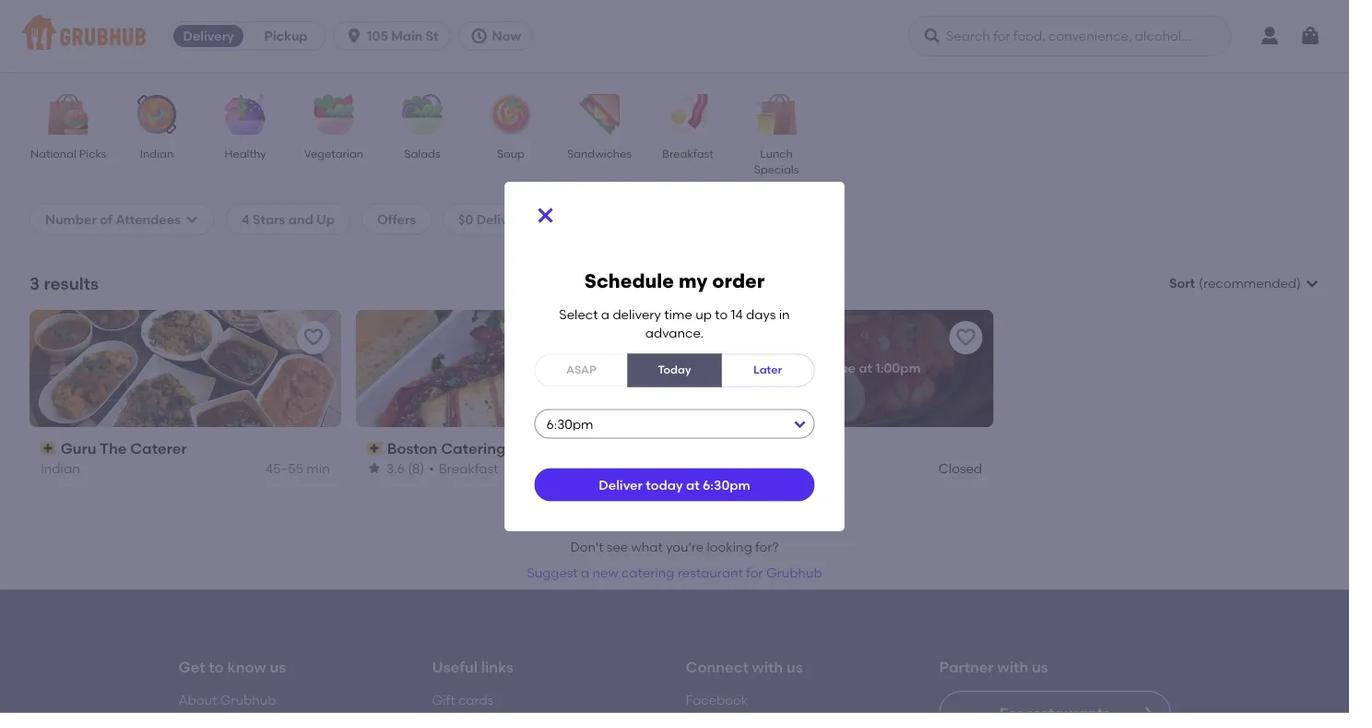 Task type: describe. For each thing, give the bounding box(es) containing it.
lunch specials image
[[745, 94, 809, 135]]

national picks
[[30, 147, 106, 160]]

offers
[[377, 211, 416, 227]]

(8)
[[408, 460, 424, 476]]

us for partner with us
[[1032, 658, 1049, 676]]

deliver
[[599, 477, 643, 493]]

salads image
[[390, 94, 455, 135]]

1 horizontal spatial indian
[[140, 147, 174, 160]]

delivery
[[613, 307, 662, 322]]

stars
[[253, 211, 285, 227]]

us for connect with us
[[787, 658, 803, 676]]

later button
[[721, 354, 815, 387]]

get
[[179, 658, 205, 676]]

connect with us
[[686, 658, 803, 676]]

today button
[[628, 354, 722, 387]]

lunch specials
[[754, 147, 799, 176]]

soup
[[497, 147, 525, 160]]

star icon image for 4.3
[[693, 461, 708, 476]]

delivery inside 3 results main content
[[477, 211, 528, 227]]

the
[[100, 439, 127, 457]]

looking
[[707, 539, 753, 555]]

suggest
[[527, 565, 578, 581]]

you're
[[666, 539, 704, 555]]

1 vertical spatial grubhub
[[220, 692, 276, 708]]

6:30pm
[[703, 477, 751, 493]]

• for • indian
[[769, 460, 775, 476]]

events
[[524, 439, 572, 457]]

delivery inside button
[[183, 28, 234, 44]]

preorder for tue at 1:00pm
[[755, 360, 921, 376]]

4 stars and up
[[242, 211, 335, 227]]

preorder
[[755, 360, 810, 376]]

up
[[696, 307, 712, 322]]

min for boston catering & events
[[633, 460, 656, 476]]

caterer
[[130, 439, 187, 457]]

select
[[559, 307, 598, 322]]

pickup button
[[247, 21, 325, 51]]

about grubhub
[[179, 692, 276, 708]]

asap
[[567, 363, 597, 377]]

with for partner
[[998, 658, 1029, 676]]

a for suggest
[[581, 565, 590, 581]]

3.6 (8)
[[386, 460, 424, 476]]

boston catering & events link
[[367, 438, 656, 459]]

guru the caterer
[[61, 439, 187, 457]]

breakfast image
[[656, 94, 721, 135]]

national picks image
[[36, 94, 101, 135]]

schedule
[[585, 269, 674, 293]]

boston catering & events
[[387, 439, 572, 457]]

main navigation navigation
[[0, 0, 1350, 72]]

pickup
[[264, 28, 308, 44]]

subscription pass image for boston catering & events
[[367, 442, 383, 455]]

45–55 for boston catering & events
[[592, 460, 630, 476]]

new
[[593, 565, 619, 581]]

gift
[[432, 692, 455, 708]]

4.3
[[713, 460, 731, 476]]

cards
[[458, 692, 494, 708]]

about
[[179, 692, 217, 708]]

and
[[289, 211, 314, 227]]

suggest a new catering restaurant for grubhub button
[[519, 557, 831, 590]]

45–55 min for guru the caterer
[[266, 460, 330, 476]]

• breakfast
[[429, 460, 498, 476]]

sandwiches
[[567, 147, 632, 160]]

useful links
[[432, 658, 514, 676]]

gift cards
[[432, 692, 494, 708]]

asap button
[[535, 354, 629, 387]]

svg image for 105 main st
[[345, 27, 364, 45]]

• indian
[[769, 460, 819, 476]]

subscription pass image for guru the caterer
[[41, 442, 57, 455]]

attendees
[[116, 211, 181, 227]]

save this restaurant image for boston catering & events
[[629, 326, 651, 349]]

don't
[[571, 539, 604, 555]]

$8
[[732, 324, 745, 337]]

lunch
[[760, 147, 793, 160]]

soup image
[[479, 94, 543, 135]]

specials
[[754, 163, 799, 176]]

number
[[45, 211, 97, 227]]

&
[[510, 439, 521, 457]]

order
[[713, 269, 765, 293]]

restaurant
[[678, 565, 743, 581]]

1 us from the left
[[270, 658, 286, 676]]

healthy image
[[213, 94, 278, 135]]

schedule my order
[[585, 269, 765, 293]]

to inside the select a delivery time up to 14 days in advance.
[[715, 307, 728, 322]]

min for guru the caterer
[[307, 460, 330, 476]]

don't see what you're looking for?
[[571, 539, 779, 555]]

facebook link
[[686, 692, 748, 708]]

number of attendees
[[45, 211, 181, 227]]

45–55 for guru the caterer
[[266, 460, 304, 476]]

save this restaurant image for guru the caterer
[[302, 326, 325, 349]]

105 main st
[[367, 28, 439, 44]]

0 horizontal spatial indian
[[41, 460, 80, 476]]

4
[[242, 211, 250, 227]]

now button
[[458, 21, 541, 51]]

facebook
[[686, 692, 748, 708]]

1 horizontal spatial breakfast
[[663, 147, 714, 160]]

up
[[317, 211, 335, 227]]

deliver today at 6:30pm button
[[535, 468, 815, 501]]

3
[[30, 273, 40, 293]]

catering
[[441, 439, 506, 457]]

picks
[[79, 147, 106, 160]]

links
[[481, 658, 514, 676]]

vegetarian image
[[302, 94, 366, 135]]



Task type: vqa. For each thing, say whether or not it's contained in the screenshot.
first 45–55 MIN from right
yes



Task type: locate. For each thing, give the bounding box(es) containing it.
with for connect
[[752, 658, 783, 676]]

1 subscription pass image from the left
[[41, 442, 57, 455]]

get to know us
[[179, 658, 286, 676]]

1 horizontal spatial 45–55
[[592, 460, 630, 476]]

indian right (622)
[[779, 460, 819, 476]]

us right connect
[[787, 658, 803, 676]]

1 vertical spatial for
[[747, 565, 764, 581]]

days
[[746, 307, 776, 322]]

min up today
[[633, 460, 656, 476]]

1 horizontal spatial svg image
[[470, 27, 489, 45]]

vegetarian
[[304, 147, 364, 160]]

1 horizontal spatial a
[[601, 307, 610, 322]]

0 horizontal spatial 45–55 min
[[266, 460, 330, 476]]

45–55 min for boston catering & events
[[592, 460, 656, 476]]

at right tue
[[859, 360, 873, 376]]

boston
[[387, 439, 437, 457]]

0 horizontal spatial svg image
[[345, 27, 364, 45]]

main
[[391, 28, 423, 44]]

later
[[754, 363, 782, 377]]

1 horizontal spatial to
[[715, 307, 728, 322]]

to
[[715, 307, 728, 322], [209, 658, 224, 676]]

• right (8)
[[429, 460, 434, 476]]

tue
[[834, 360, 856, 376]]

my
[[679, 269, 708, 293]]

0 horizontal spatial save this restaurant image
[[302, 326, 325, 349]]

for down the for?
[[747, 565, 764, 581]]

indian
[[140, 147, 174, 160], [41, 460, 80, 476], [779, 460, 819, 476]]

us right the 'know' in the bottom left of the page
[[270, 658, 286, 676]]

subscription pass image left guru
[[41, 442, 57, 455]]

subscription pass image left boston
[[367, 442, 383, 455]]

select a delivery time up to 14 days in advance.
[[559, 307, 790, 341]]

time
[[665, 307, 693, 322]]

healthy
[[225, 147, 266, 160]]

deliver today at 6:30pm
[[599, 477, 751, 493]]

2 horizontal spatial us
[[1032, 658, 1049, 676]]

1 horizontal spatial subscription pass image
[[367, 442, 383, 455]]

1 horizontal spatial delivery
[[477, 211, 528, 227]]

2 svg image from the left
[[470, 27, 489, 45]]

2 star icon image from the left
[[693, 461, 708, 476]]

results
[[44, 273, 99, 293]]

1 save this restaurant image from the left
[[302, 326, 325, 349]]

star icon image left '4.3'
[[693, 461, 708, 476]]

today
[[658, 363, 692, 377]]

partner
[[940, 658, 994, 676]]

105
[[367, 28, 388, 44]]

a inside the suggest a new catering restaurant for grubhub 'button'
[[581, 565, 590, 581]]

0 vertical spatial breakfast
[[663, 147, 714, 160]]

us right partner at bottom
[[1032, 658, 1049, 676]]

2 • from the left
[[769, 460, 775, 476]]

0 horizontal spatial min
[[307, 460, 330, 476]]

to inside 3 results main content
[[209, 658, 224, 676]]

salads
[[404, 147, 441, 160]]

14
[[731, 307, 743, 322]]

1 min from the left
[[307, 460, 330, 476]]

2 subscription pass image from the left
[[367, 442, 383, 455]]

with right partner at bottom
[[998, 658, 1029, 676]]

save this restaurant image
[[302, 326, 325, 349], [629, 326, 651, 349]]

0 horizontal spatial to
[[209, 658, 224, 676]]

now
[[492, 28, 521, 44]]

svg image left "105"
[[345, 27, 364, 45]]

0 horizontal spatial at
[[686, 477, 700, 493]]

3.6
[[386, 460, 405, 476]]

0 horizontal spatial 45–55
[[266, 460, 304, 476]]

1 vertical spatial a
[[581, 565, 590, 581]]

connect
[[686, 658, 749, 676]]

see
[[607, 539, 629, 555]]

0 vertical spatial grubhub
[[767, 565, 823, 581]]

at inside 3 results main content
[[859, 360, 873, 376]]

national
[[30, 147, 76, 160]]

star icon image left 3.6
[[367, 461, 382, 476]]

0 horizontal spatial save this restaurant button
[[297, 321, 330, 354]]

breakfast
[[663, 147, 714, 160], [439, 460, 498, 476]]

1 horizontal spatial min
[[633, 460, 656, 476]]

3 save this restaurant button from the left
[[950, 321, 983, 354]]

0 horizontal spatial •
[[429, 460, 434, 476]]

3 results
[[30, 273, 99, 293]]

breakfast down catering at the bottom of page
[[439, 460, 498, 476]]

a left new
[[581, 565, 590, 581]]

of
[[100, 211, 112, 227]]

0 vertical spatial at
[[859, 360, 873, 376]]

0 horizontal spatial delivery
[[183, 28, 234, 44]]

1 vertical spatial delivery
[[477, 211, 528, 227]]

with right connect
[[752, 658, 783, 676]]

0 horizontal spatial with
[[752, 658, 783, 676]]

0 vertical spatial delivery
[[183, 28, 234, 44]]

save this restaurant image
[[955, 326, 977, 349]]

$0
[[459, 211, 474, 227]]

for?
[[756, 539, 779, 555]]

breakfast down breakfast image
[[663, 147, 714, 160]]

• right (622)
[[769, 460, 775, 476]]

grubhub down the 'know' in the bottom left of the page
[[220, 692, 276, 708]]

us
[[270, 658, 286, 676], [787, 658, 803, 676], [1032, 658, 1049, 676]]

at inside deliver today at 6:30pm button
[[686, 477, 700, 493]]

today
[[646, 477, 683, 493]]

1 horizontal spatial grubhub
[[767, 565, 823, 581]]

min
[[307, 460, 330, 476], [633, 460, 656, 476]]

svg image left now
[[470, 27, 489, 45]]

for left tue
[[813, 360, 831, 376]]

0 vertical spatial to
[[715, 307, 728, 322]]

2 with from the left
[[998, 658, 1029, 676]]

2 45–55 from the left
[[592, 460, 630, 476]]

delivery
[[183, 28, 234, 44], [477, 211, 528, 227]]

save this restaurant button for guru the caterer
[[297, 321, 330, 354]]

0 vertical spatial for
[[813, 360, 831, 376]]

• for • breakfast
[[429, 460, 434, 476]]

grubhub down the for?
[[767, 565, 823, 581]]

delivery button
[[170, 21, 247, 51]]

0 vertical spatial a
[[601, 307, 610, 322]]

useful
[[432, 658, 478, 676]]

3 results main content
[[0, 72, 1350, 713]]

indian down the indian image at the top left of the page
[[140, 147, 174, 160]]

2 45–55 min from the left
[[592, 460, 656, 476]]

3 us from the left
[[1032, 658, 1049, 676]]

earn $8
[[704, 324, 745, 337]]

1 horizontal spatial with
[[998, 658, 1029, 676]]

star icon image
[[367, 461, 382, 476], [693, 461, 708, 476]]

1 with from the left
[[752, 658, 783, 676]]

at
[[859, 360, 873, 376], [686, 477, 700, 493]]

grubhub inside 'button'
[[767, 565, 823, 581]]

0 horizontal spatial subscription pass image
[[41, 442, 57, 455]]

105 main st button
[[333, 21, 458, 51]]

1 • from the left
[[429, 460, 434, 476]]

1 svg image from the left
[[345, 27, 364, 45]]

for
[[813, 360, 831, 376], [747, 565, 764, 581]]

1 vertical spatial breakfast
[[439, 460, 498, 476]]

catering
[[622, 565, 675, 581]]

1 star icon image from the left
[[367, 461, 382, 476]]

min left 3.6
[[307, 460, 330, 476]]

sandwiches image
[[567, 94, 632, 135]]

4.3 (622)
[[713, 460, 765, 476]]

2 horizontal spatial indian
[[779, 460, 819, 476]]

svg image
[[345, 27, 364, 45], [470, 27, 489, 45]]

with
[[752, 658, 783, 676], [998, 658, 1029, 676]]

1 vertical spatial at
[[686, 477, 700, 493]]

1 horizontal spatial for
[[813, 360, 831, 376]]

$0 delivery
[[459, 211, 528, 227]]

1 horizontal spatial 45–55 min
[[592, 460, 656, 476]]

guru
[[61, 439, 96, 457]]

subscription pass image inside the boston catering & events link
[[367, 442, 383, 455]]

svg image
[[1300, 25, 1322, 47], [924, 27, 942, 45], [535, 204, 557, 227], [185, 212, 199, 226]]

for inside 'button'
[[747, 565, 764, 581]]

closed
[[939, 460, 983, 476]]

a
[[601, 307, 610, 322], [581, 565, 590, 581]]

1 horizontal spatial us
[[787, 658, 803, 676]]

delivery right $0
[[477, 211, 528, 227]]

indian down guru
[[41, 460, 80, 476]]

2 us from the left
[[787, 658, 803, 676]]

suggest a new catering restaurant for grubhub
[[527, 565, 823, 581]]

gift cards link
[[432, 692, 494, 708]]

1 horizontal spatial •
[[769, 460, 775, 476]]

star icon image for 3.6
[[367, 461, 382, 476]]

1 horizontal spatial star icon image
[[693, 461, 708, 476]]

at right today
[[686, 477, 700, 493]]

svg image inside now button
[[470, 27, 489, 45]]

svg image for now
[[470, 27, 489, 45]]

45–55 min
[[266, 460, 330, 476], [592, 460, 656, 476]]

in
[[779, 307, 790, 322]]

guru the caterer link
[[41, 438, 330, 459]]

0 horizontal spatial a
[[581, 565, 590, 581]]

advance.
[[646, 325, 704, 341]]

to left 14
[[715, 307, 728, 322]]

2 horizontal spatial save this restaurant button
[[950, 321, 983, 354]]

partner with us
[[940, 658, 1049, 676]]

2 min from the left
[[633, 460, 656, 476]]

to right the get
[[209, 658, 224, 676]]

delivery left pickup
[[183, 28, 234, 44]]

what
[[632, 539, 663, 555]]

1 45–55 from the left
[[266, 460, 304, 476]]

1:00pm
[[876, 360, 921, 376]]

1 45–55 min from the left
[[266, 460, 330, 476]]

2 save this restaurant image from the left
[[629, 326, 651, 349]]

1 vertical spatial to
[[209, 658, 224, 676]]

subscription pass image
[[41, 442, 57, 455], [367, 442, 383, 455]]

0 horizontal spatial star icon image
[[367, 461, 382, 476]]

0 horizontal spatial us
[[270, 658, 286, 676]]

st
[[426, 28, 439, 44]]

indian image
[[125, 94, 189, 135]]

a inside the select a delivery time up to 14 days in advance.
[[601, 307, 610, 322]]

2 save this restaurant button from the left
[[623, 321, 656, 354]]

0 horizontal spatial for
[[747, 565, 764, 581]]

subscription pass image inside guru the caterer link
[[41, 442, 57, 455]]

1 save this restaurant button from the left
[[297, 321, 330, 354]]

a right select
[[601, 307, 610, 322]]

0 horizontal spatial breakfast
[[439, 460, 498, 476]]

1 horizontal spatial save this restaurant button
[[623, 321, 656, 354]]

1 horizontal spatial at
[[859, 360, 873, 376]]

0 horizontal spatial grubhub
[[220, 692, 276, 708]]

svg image inside 105 main st button
[[345, 27, 364, 45]]

1 horizontal spatial save this restaurant image
[[629, 326, 651, 349]]

a for select
[[601, 307, 610, 322]]

save this restaurant button for boston catering & events
[[623, 321, 656, 354]]



